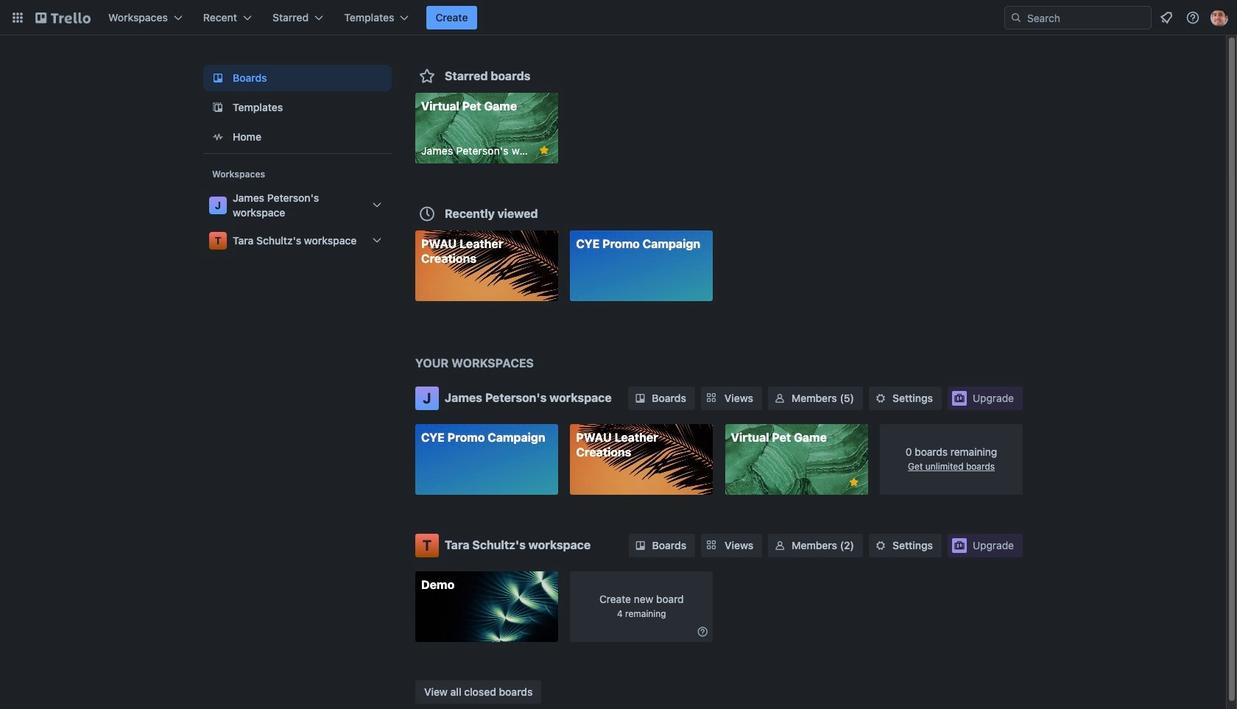 Task type: describe. For each thing, give the bounding box(es) containing it.
search image
[[1010, 12, 1022, 24]]

0 notifications image
[[1158, 9, 1175, 27]]

Search field
[[1005, 6, 1152, 29]]

back to home image
[[35, 6, 91, 29]]

1 horizontal spatial sm image
[[695, 624, 710, 639]]

2 horizontal spatial sm image
[[773, 538, 787, 553]]

open information menu image
[[1186, 10, 1200, 25]]



Task type: locate. For each thing, give the bounding box(es) containing it.
template board image
[[209, 99, 227, 116]]

board image
[[209, 69, 227, 87]]

sm image
[[633, 391, 648, 406], [773, 391, 787, 406], [874, 391, 888, 406], [874, 538, 888, 553]]

0 horizontal spatial sm image
[[633, 538, 648, 553]]

sm image
[[633, 538, 648, 553], [773, 538, 787, 553], [695, 624, 710, 639]]

click to unstar this board. it will be removed from your starred list. image
[[538, 144, 551, 157]]

james peterson (jamespeterson93) image
[[1211, 9, 1228, 27]]

home image
[[209, 128, 227, 146]]

primary element
[[0, 0, 1237, 35]]



Task type: vqa. For each thing, say whether or not it's contained in the screenshot.
This Member Is An Admin Of This Board. icon
no



